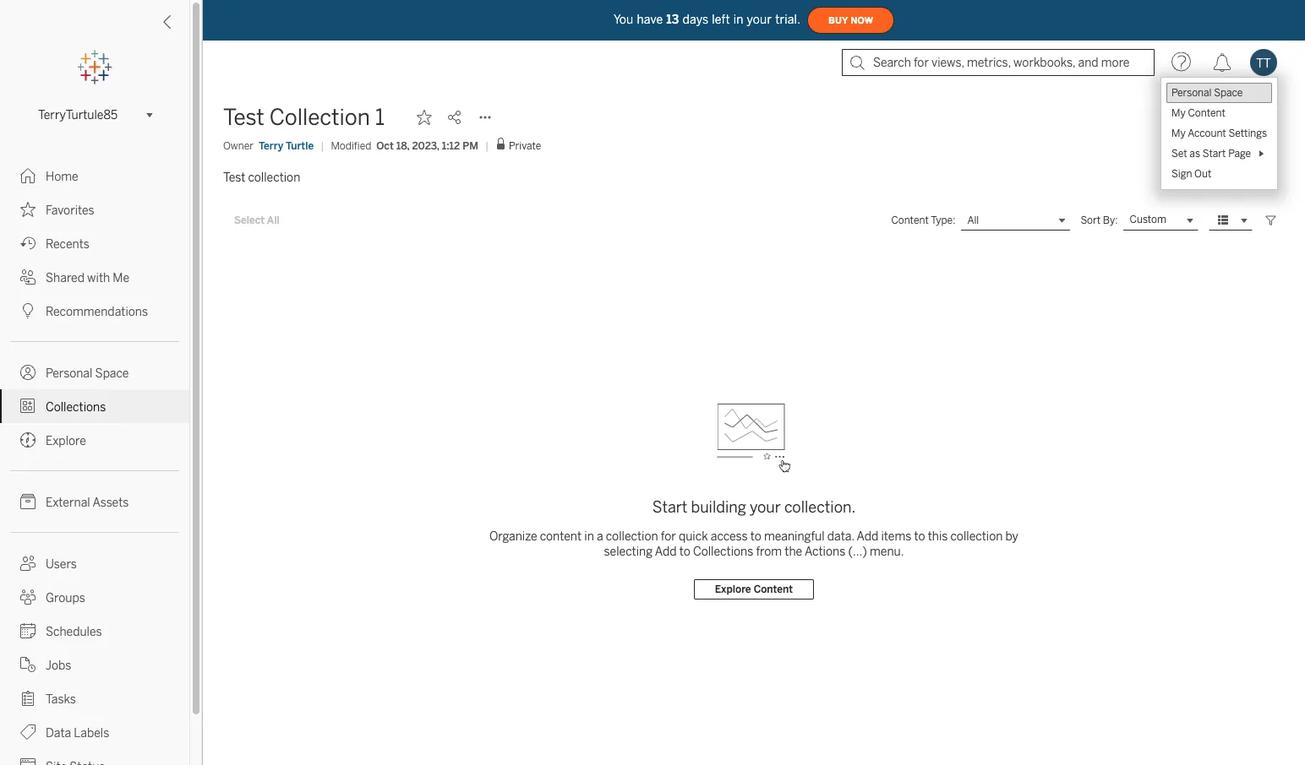 Task type: describe. For each thing, give the bounding box(es) containing it.
explore for explore
[[46, 434, 86, 448]]

settings
[[1229, 127, 1267, 139]]

access
[[711, 530, 748, 544]]

organize content in a collection for quick access to meaningful data. add items to this collection by selecting add to collections from the actions (...) menu.
[[490, 530, 1019, 559]]

you have 13 days left in your trial.
[[614, 12, 801, 26]]

by:
[[1103, 214, 1118, 227]]

shared
[[46, 271, 84, 285]]

data
[[46, 727, 71, 741]]

external
[[46, 496, 90, 510]]

tasks link
[[0, 682, 189, 716]]

meaningful
[[764, 530, 825, 544]]

1 my from the top
[[1172, 107, 1186, 119]]

sign
[[1172, 168, 1192, 180]]

2 horizontal spatial collection
[[951, 530, 1003, 544]]

buy now button
[[807, 7, 894, 34]]

0 horizontal spatial to
[[679, 545, 691, 559]]

all inside popup button
[[967, 214, 979, 227]]

turtle
[[286, 139, 314, 152]]

as
[[1190, 148, 1200, 160]]

menu.
[[870, 545, 904, 559]]

data labels link
[[0, 716, 189, 750]]

quick
[[679, 530, 708, 544]]

collections inside main navigation. press the up and down arrow keys to access links. element
[[46, 400, 106, 414]]

schedules link
[[0, 615, 189, 648]]

1 horizontal spatial in
[[734, 12, 744, 26]]

type:
[[931, 214, 956, 227]]

list view image
[[1216, 213, 1231, 228]]

page
[[1228, 148, 1251, 160]]

collections inside organize content in a collection for quick access to meaningful data. add items to this collection by selecting add to collections from the actions (...) menu.
[[693, 545, 753, 559]]

external assets
[[46, 496, 129, 510]]

building
[[691, 499, 746, 517]]

main navigation. press the up and down arrow keys to access links. element
[[0, 159, 189, 766]]

1 horizontal spatial to
[[750, 530, 761, 544]]

2023,
[[412, 139, 439, 152]]

collection
[[269, 104, 370, 131]]

1 vertical spatial your
[[750, 499, 781, 517]]

navigation panel element
[[0, 51, 189, 766]]

test collection
[[223, 170, 300, 184]]

custom
[[1130, 214, 1167, 226]]

jobs link
[[0, 648, 189, 682]]

have
[[637, 12, 663, 26]]

sign out
[[1172, 168, 1212, 180]]

content type:
[[891, 214, 956, 227]]

shared with me link
[[0, 260, 189, 294]]

recents
[[46, 237, 89, 251]]

terryturtule85 button
[[31, 105, 158, 125]]

modified
[[331, 139, 371, 152]]

set as start page
[[1172, 148, 1251, 160]]

test for test collection
[[223, 170, 245, 184]]

content
[[540, 530, 582, 544]]

explore for explore content
[[715, 584, 751, 596]]

days
[[683, 12, 709, 26]]

in inside organize content in a collection for quick access to meaningful data. add items to this collection by selecting add to collections from the actions (...) menu.
[[584, 530, 594, 544]]

collection.
[[784, 499, 856, 517]]

recommendations link
[[0, 294, 189, 328]]

jobs
[[46, 659, 71, 673]]

data labels
[[46, 727, 109, 741]]

recents link
[[0, 227, 189, 260]]

with
[[87, 271, 110, 285]]

2 horizontal spatial to
[[914, 530, 925, 544]]

now
[[851, 15, 873, 26]]

start inside menu
[[1203, 148, 1226, 160]]

owner
[[223, 139, 254, 152]]

set
[[1172, 148, 1187, 160]]

13
[[666, 12, 679, 26]]

private
[[509, 140, 541, 152]]

1 horizontal spatial collection
[[606, 530, 658, 544]]

explore content button
[[694, 580, 814, 600]]

labels
[[74, 727, 109, 741]]

terry
[[259, 139, 284, 152]]

favorites link
[[0, 193, 189, 227]]

terry turtle link
[[259, 138, 314, 153]]

the
[[785, 545, 802, 559]]

test collection 1
[[223, 104, 385, 131]]

home link
[[0, 159, 189, 193]]

space for personal space my content my account settings
[[1214, 87, 1243, 99]]



Task type: vqa. For each thing, say whether or not it's contained in the screenshot.
Highlight image
no



Task type: locate. For each thing, give the bounding box(es) containing it.
test up owner
[[223, 104, 264, 131]]

1 horizontal spatial personal
[[1172, 87, 1212, 99]]

0 vertical spatial start
[[1203, 148, 1226, 160]]

Search for views, metrics, workbooks, and more text field
[[842, 49, 1155, 76]]

personal inside main navigation. press the up and down arrow keys to access links. element
[[46, 366, 92, 380]]

18,
[[396, 139, 410, 152]]

0 vertical spatial test
[[223, 104, 264, 131]]

0 vertical spatial space
[[1214, 87, 1243, 99]]

from
[[756, 545, 782, 559]]

1 vertical spatial start
[[652, 499, 688, 517]]

personal for personal space my content my account settings
[[1172, 87, 1212, 99]]

recommendations
[[46, 305, 148, 319]]

data.
[[827, 530, 854, 544]]

explore down 'collections' link
[[46, 434, 86, 448]]

select all
[[234, 214, 280, 227]]

to
[[750, 530, 761, 544], [914, 530, 925, 544], [679, 545, 691, 559]]

0 vertical spatial collections
[[46, 400, 106, 414]]

1 horizontal spatial |
[[485, 139, 489, 152]]

|
[[321, 139, 324, 152], [485, 139, 489, 152]]

space inside main navigation. press the up and down arrow keys to access links. element
[[95, 366, 129, 380]]

1 vertical spatial collections
[[693, 545, 753, 559]]

explore content
[[715, 584, 793, 596]]

add down the for on the right bottom
[[655, 545, 677, 559]]

buy
[[829, 15, 848, 26]]

favorites
[[46, 203, 94, 217]]

select
[[234, 214, 265, 227]]

0 vertical spatial add
[[857, 530, 879, 544]]

assets
[[92, 496, 129, 510]]

users
[[46, 558, 77, 571]]

sort
[[1081, 214, 1101, 227]]

0 vertical spatial personal
[[1172, 87, 1212, 99]]

menu containing personal space
[[1162, 78, 1277, 189]]

explore inside the explore content button
[[715, 584, 751, 596]]

home
[[46, 169, 78, 183]]

account
[[1188, 127, 1226, 139]]

collection up selecting
[[606, 530, 658, 544]]

schedules
[[46, 625, 102, 639]]

all right the type:
[[967, 214, 979, 227]]

your left the 'trial.'
[[747, 12, 772, 26]]

personal space link
[[0, 356, 189, 390]]

space up settings
[[1214, 87, 1243, 99]]

actions
[[805, 545, 846, 559]]

2 all from the left
[[967, 214, 979, 227]]

2 my from the top
[[1172, 127, 1186, 139]]

explore link
[[0, 424, 189, 457]]

oct
[[376, 139, 394, 152]]

0 horizontal spatial collection
[[248, 170, 300, 184]]

personal up account
[[1172, 87, 1212, 99]]

personal for personal space
[[46, 366, 92, 380]]

users link
[[0, 547, 189, 581]]

0 horizontal spatial all
[[267, 214, 280, 227]]

content inside personal space my content my account settings
[[1188, 107, 1226, 119]]

2 vertical spatial content
[[754, 584, 793, 596]]

content inside the explore content button
[[754, 584, 793, 596]]

0 vertical spatial in
[[734, 12, 744, 26]]

groups
[[46, 591, 85, 605]]

collections down personal space
[[46, 400, 106, 414]]

external assets link
[[0, 485, 189, 519]]

trial.
[[775, 12, 801, 26]]

in left the a
[[584, 530, 594, 544]]

explore inside main navigation. press the up and down arrow keys to access links. element
[[46, 434, 86, 448]]

1 horizontal spatial content
[[891, 214, 929, 227]]

a
[[597, 530, 603, 544]]

1 vertical spatial in
[[584, 530, 594, 544]]

space up 'collections' link
[[95, 366, 129, 380]]

0 vertical spatial content
[[1188, 107, 1226, 119]]

all
[[267, 214, 280, 227], [967, 214, 979, 227]]

test for test collection 1
[[223, 104, 264, 131]]

1 horizontal spatial add
[[857, 530, 879, 544]]

shared with me
[[46, 271, 129, 285]]

space for personal space
[[95, 366, 129, 380]]

menu
[[1162, 78, 1277, 189]]

1 horizontal spatial explore
[[715, 584, 751, 596]]

collections down access
[[693, 545, 753, 559]]

all inside button
[[267, 214, 280, 227]]

1 horizontal spatial start
[[1203, 148, 1226, 160]]

collections
[[46, 400, 106, 414], [693, 545, 753, 559]]

content down from
[[754, 584, 793, 596]]

start up the for on the right bottom
[[652, 499, 688, 517]]

organize
[[490, 530, 537, 544]]

1 vertical spatial content
[[891, 214, 929, 227]]

1:12
[[442, 139, 460, 152]]

1 all from the left
[[267, 214, 280, 227]]

select all button
[[223, 210, 291, 231]]

content
[[1188, 107, 1226, 119], [891, 214, 929, 227], [754, 584, 793, 596]]

by
[[1006, 530, 1019, 544]]

buy now
[[829, 15, 873, 26]]

0 horizontal spatial collections
[[46, 400, 106, 414]]

personal
[[1172, 87, 1212, 99], [46, 366, 92, 380]]

to left this
[[914, 530, 925, 544]]

personal space menu item
[[1167, 83, 1272, 103]]

1 vertical spatial explore
[[715, 584, 751, 596]]

space inside personal space my content my account settings
[[1214, 87, 1243, 99]]

for
[[661, 530, 676, 544]]

0 horizontal spatial start
[[652, 499, 688, 517]]

me
[[113, 271, 129, 285]]

personal up 'collections' link
[[46, 366, 92, 380]]

1 horizontal spatial space
[[1214, 87, 1243, 99]]

1 | from the left
[[321, 139, 324, 152]]

pm
[[463, 139, 478, 152]]

in right left
[[734, 12, 744, 26]]

1 vertical spatial my
[[1172, 127, 1186, 139]]

0 horizontal spatial space
[[95, 366, 129, 380]]

in
[[734, 12, 744, 26], [584, 530, 594, 544]]

1 vertical spatial space
[[95, 366, 129, 380]]

1 vertical spatial personal
[[46, 366, 92, 380]]

0 horizontal spatial in
[[584, 530, 594, 544]]

1 test from the top
[[223, 104, 264, 131]]

| right turtle
[[321, 139, 324, 152]]

personal space
[[46, 366, 129, 380]]

0 horizontal spatial personal
[[46, 366, 92, 380]]

personal space my content my account settings
[[1172, 87, 1267, 139]]

0 horizontal spatial add
[[655, 545, 677, 559]]

test down owner
[[223, 170, 245, 184]]

to up from
[[750, 530, 761, 544]]

0 vertical spatial your
[[747, 12, 772, 26]]

collections link
[[0, 390, 189, 424]]

all button
[[961, 210, 1071, 231]]

this
[[928, 530, 948, 544]]

0 horizontal spatial content
[[754, 584, 793, 596]]

1
[[375, 104, 385, 131]]

start right as
[[1203, 148, 1226, 160]]

items
[[881, 530, 912, 544]]

2 test from the top
[[223, 170, 245, 184]]

1 vertical spatial add
[[655, 545, 677, 559]]

terryturtule85
[[38, 108, 118, 122]]

out
[[1195, 168, 1212, 180]]

collection left by
[[951, 530, 1003, 544]]

(...)
[[848, 545, 867, 559]]

to down quick
[[679, 545, 691, 559]]

groups link
[[0, 581, 189, 615]]

content left the type:
[[891, 214, 929, 227]]

start
[[1203, 148, 1226, 160], [652, 499, 688, 517]]

2 horizontal spatial content
[[1188, 107, 1226, 119]]

1 vertical spatial test
[[223, 170, 245, 184]]

space
[[1214, 87, 1243, 99], [95, 366, 129, 380]]

0 horizontal spatial explore
[[46, 434, 86, 448]]

2 | from the left
[[485, 139, 489, 152]]

personal inside personal space my content my account settings
[[1172, 87, 1212, 99]]

0 vertical spatial explore
[[46, 434, 86, 448]]

explore down organize content in a collection for quick access to meaningful data. add items to this collection by selecting add to collections from the actions (...) menu.
[[715, 584, 751, 596]]

1 horizontal spatial collections
[[693, 545, 753, 559]]

0 horizontal spatial |
[[321, 139, 324, 152]]

you
[[614, 12, 634, 26]]

your up organize content in a collection for quick access to meaningful data. add items to this collection by selecting add to collections from the actions (...) menu.
[[750, 499, 781, 517]]

left
[[712, 12, 730, 26]]

| right pm
[[485, 139, 489, 152]]

collection
[[248, 170, 300, 184], [606, 530, 658, 544], [951, 530, 1003, 544]]

content up account
[[1188, 107, 1226, 119]]

owner terry turtle | modified oct 18, 2023, 1:12 pm |
[[223, 139, 489, 152]]

all right select
[[267, 214, 280, 227]]

sort by:
[[1081, 214, 1118, 227]]

1 horizontal spatial all
[[967, 214, 979, 227]]

add up (...)
[[857, 530, 879, 544]]

explore
[[46, 434, 86, 448], [715, 584, 751, 596]]

0 vertical spatial my
[[1172, 107, 1186, 119]]

custom button
[[1123, 210, 1199, 231]]

collection down terry
[[248, 170, 300, 184]]



